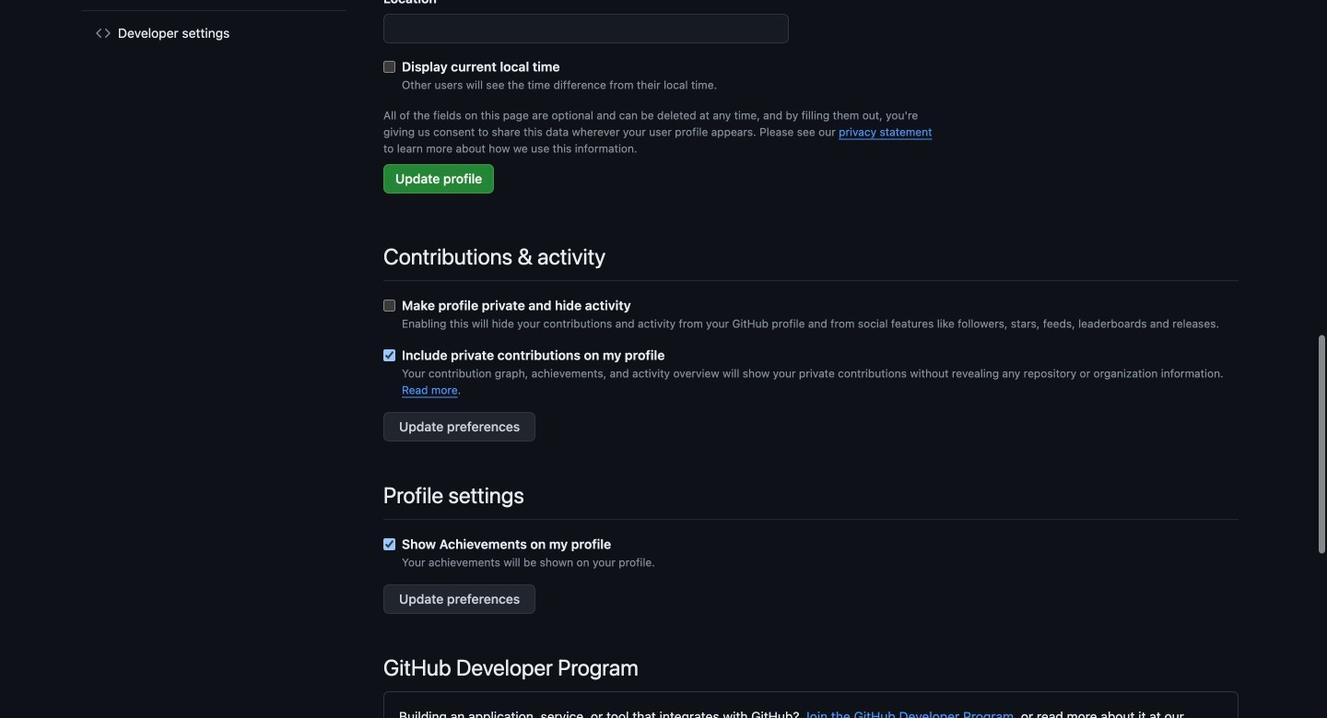 Task type: locate. For each thing, give the bounding box(es) containing it.
None checkbox
[[384, 538, 396, 550]]

None checkbox
[[384, 61, 396, 73], [384, 300, 396, 312], [384, 349, 396, 361], [384, 61, 396, 73], [384, 300, 396, 312], [384, 349, 396, 361]]

None text field
[[384, 14, 789, 43]]



Task type: vqa. For each thing, say whether or not it's contained in the screenshot.
the topmost Django
no



Task type: describe. For each thing, give the bounding box(es) containing it.
code image
[[96, 26, 111, 41]]



